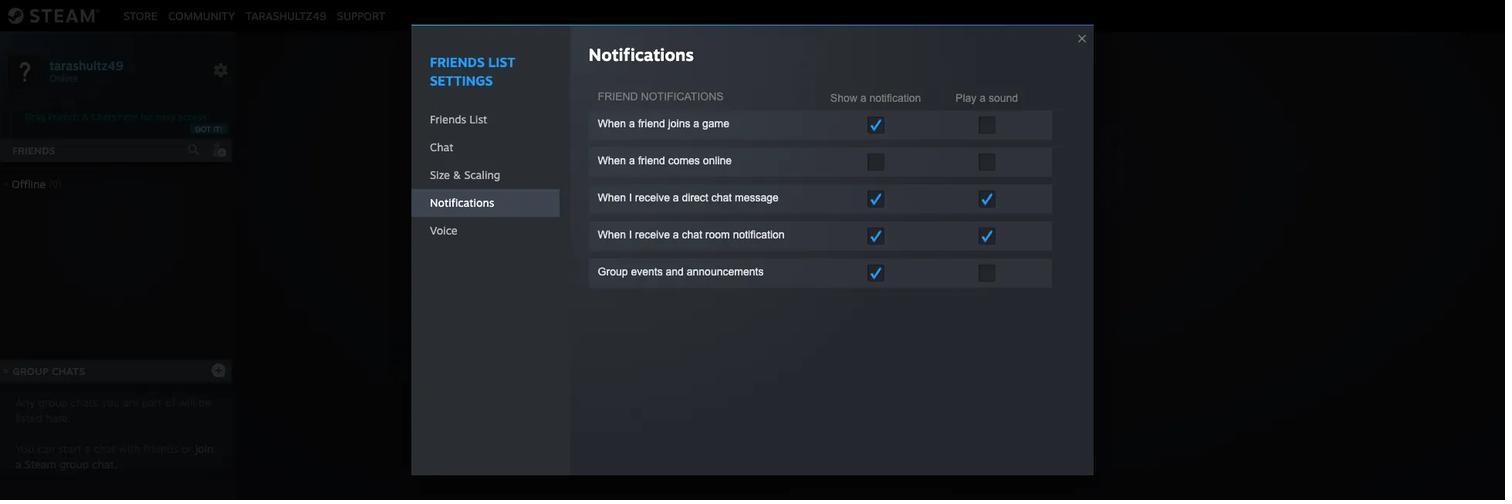 Task type: locate. For each thing, give the bounding box(es) containing it.
1 vertical spatial receive
[[635, 229, 670, 241]]

1 horizontal spatial group
[[598, 266, 628, 278]]

chat left room
[[682, 229, 703, 241]]

chat
[[430, 141, 453, 154], [900, 274, 927, 290]]

or left join
[[181, 442, 192, 455]]

a right start
[[85, 442, 91, 455]]

group for group chats
[[13, 365, 49, 378]]

group inside join a steam group chat.
[[59, 458, 89, 471]]

notification down message
[[733, 229, 785, 241]]

receive up events
[[635, 229, 670, 241]]

1 receive from the top
[[635, 192, 670, 204]]

any
[[15, 396, 35, 409]]

click
[[765, 274, 793, 290]]

2 horizontal spatial group
[[862, 274, 897, 290]]

0 horizontal spatial notification
[[733, 229, 785, 241]]

i down the when a friend comes online at the top of page
[[629, 192, 632, 204]]

when for when a friend joins a game
[[598, 118, 626, 130]]

list
[[488, 54, 516, 71], [470, 113, 487, 126]]

announcements
[[687, 266, 764, 278]]

1 horizontal spatial chat
[[900, 274, 927, 290]]

1 vertical spatial friend
[[638, 155, 665, 167]]

friend for joins
[[638, 118, 665, 130]]

group inside any group chats you are part of will be listed here.
[[38, 396, 68, 409]]

receive down the when a friend comes online at the top of page
[[635, 192, 670, 204]]

community
[[168, 9, 235, 22]]

0 vertical spatial chat
[[430, 141, 453, 154]]

when for when a friend comes online
[[598, 155, 626, 167]]

friends up settings
[[430, 54, 485, 71]]

1 friend from the top
[[638, 118, 665, 130]]

friends
[[430, 54, 485, 71], [48, 111, 79, 123], [430, 113, 467, 126], [12, 144, 55, 157]]

group
[[38, 396, 68, 409], [59, 458, 89, 471]]

notification
[[870, 92, 921, 104], [733, 229, 785, 241]]

friends for friends list settings
[[430, 54, 485, 71]]

group for group events and announcements
[[598, 266, 628, 278]]

2 when from the top
[[598, 155, 626, 167]]

1 vertical spatial group
[[59, 458, 89, 471]]

1 i from the top
[[629, 192, 632, 204]]

start
[[58, 442, 82, 455]]

2 vertical spatial chat
[[94, 442, 116, 455]]

settings
[[430, 73, 493, 89]]

drag
[[25, 111, 45, 123]]

0 horizontal spatial group
[[13, 365, 49, 378]]

1 horizontal spatial chats
[[91, 111, 116, 123]]

steam
[[25, 458, 56, 471]]

friend left comes
[[638, 155, 665, 167]]

list up settings
[[488, 54, 516, 71]]

& right size
[[453, 169, 461, 182]]

1 horizontal spatial &
[[453, 169, 461, 182]]

you can start a chat with friends or
[[15, 442, 195, 455]]

you
[[101, 396, 120, 409]]

1 horizontal spatial or
[[846, 274, 858, 290]]

2 i from the top
[[629, 229, 632, 241]]

receive for chat
[[635, 229, 670, 241]]

friend left 'joins'
[[638, 118, 665, 130]]

group up here. on the bottom left of the page
[[38, 396, 68, 409]]

4 when from the top
[[598, 229, 626, 241]]

0 vertical spatial friend
[[638, 118, 665, 130]]

support link
[[332, 9, 391, 22]]

or
[[846, 274, 858, 290], [181, 442, 192, 455]]

0 vertical spatial receive
[[635, 192, 670, 204]]

friend right the click
[[807, 274, 843, 290]]

click a friend or group chat to start!
[[765, 274, 976, 290]]

friend notifications
[[598, 91, 724, 103]]

friends
[[144, 442, 178, 455]]

& left the here
[[82, 111, 89, 123]]

1 horizontal spatial chat
[[682, 229, 703, 241]]

a down you
[[15, 458, 21, 471]]

play
[[956, 92, 977, 104]]

0 vertical spatial friend
[[598, 91, 638, 103]]

a inside join a steam group chat.
[[15, 458, 21, 471]]

a
[[861, 92, 867, 104], [980, 92, 986, 104], [629, 118, 635, 130], [694, 118, 700, 130], [629, 155, 635, 167], [673, 192, 679, 204], [673, 229, 679, 241], [796, 274, 803, 290], [85, 442, 91, 455], [15, 458, 21, 471]]

group left to
[[862, 274, 897, 290]]

a down when a friend joins a game in the top left of the page
[[629, 155, 635, 167]]

chat right direct at the left of the page
[[712, 192, 732, 204]]

chat up size
[[430, 141, 453, 154]]

2 receive from the top
[[635, 229, 670, 241]]

0 vertical spatial notifications
[[589, 44, 694, 65]]

chats
[[91, 111, 116, 123], [52, 365, 85, 378]]

3 when from the top
[[598, 192, 626, 204]]

1 vertical spatial or
[[181, 442, 192, 455]]

a right the click
[[796, 274, 803, 290]]

group down start
[[59, 458, 89, 471]]

direct
[[682, 192, 709, 204]]

0 horizontal spatial &
[[82, 111, 89, 123]]

0 vertical spatial group
[[38, 396, 68, 409]]

friends right drag
[[48, 111, 79, 123]]

friends list settings
[[430, 54, 516, 89]]

1 vertical spatial &
[[453, 169, 461, 182]]

notifications up friend notifications
[[589, 44, 694, 65]]

tarashultz49 left support
[[246, 9, 326, 22]]

friend for comes
[[638, 155, 665, 167]]

notifications down size & scaling
[[430, 196, 494, 210]]

0 vertical spatial i
[[629, 192, 632, 204]]

chats left the here
[[91, 111, 116, 123]]

receive for direct
[[635, 192, 670, 204]]

chat for when i receive a chat room notification
[[682, 229, 703, 241]]

&
[[82, 111, 89, 123], [453, 169, 461, 182]]

community link
[[163, 9, 240, 22]]

group up any
[[13, 365, 49, 378]]

drag friends & chats here for easy access
[[25, 111, 207, 123]]

manage friends list settings image
[[213, 63, 229, 78]]

chat
[[712, 192, 732, 204], [682, 229, 703, 241], [94, 442, 116, 455]]

a right 'joins'
[[694, 118, 700, 130]]

show a notification
[[831, 92, 921, 104]]

1 vertical spatial list
[[470, 113, 487, 126]]

0 horizontal spatial chat
[[430, 141, 453, 154]]

1 vertical spatial i
[[629, 229, 632, 241]]

1 horizontal spatial notification
[[870, 92, 921, 104]]

group
[[598, 266, 628, 278], [862, 274, 897, 290], [13, 365, 49, 378]]

0 horizontal spatial chats
[[52, 365, 85, 378]]

tarashultz49
[[246, 9, 326, 22], [49, 58, 123, 73]]

list for friends list settings
[[488, 54, 516, 71]]

receive
[[635, 192, 670, 204], [635, 229, 670, 241]]

voice
[[430, 224, 458, 237]]

friends down settings
[[430, 113, 467, 126]]

notifications
[[589, 44, 694, 65], [641, 91, 724, 103], [430, 196, 494, 210]]

friend
[[638, 118, 665, 130], [638, 155, 665, 167]]

when i receive a chat room notification
[[598, 229, 785, 241]]

when
[[598, 118, 626, 130], [598, 155, 626, 167], [598, 192, 626, 204], [598, 229, 626, 241]]

0 horizontal spatial tarashultz49
[[49, 58, 123, 73]]

0 horizontal spatial friend
[[598, 91, 638, 103]]

1 horizontal spatial tarashultz49
[[246, 9, 326, 22]]

sound
[[989, 92, 1018, 104]]

i
[[629, 192, 632, 204], [629, 229, 632, 241]]

notification right the show at the right
[[870, 92, 921, 104]]

2 horizontal spatial chat
[[712, 192, 732, 204]]

0 vertical spatial chats
[[91, 111, 116, 123]]

when for when i receive a direct chat message
[[598, 192, 626, 204]]

size & scaling
[[430, 169, 500, 182]]

chat up the chat.
[[94, 442, 116, 455]]

1 vertical spatial tarashultz49
[[49, 58, 123, 73]]

1 vertical spatial friend
[[807, 274, 843, 290]]

events
[[631, 266, 663, 278]]

friends inside friends list settings
[[430, 54, 485, 71]]

notifications up 'joins'
[[641, 91, 724, 103]]

list inside friends list settings
[[488, 54, 516, 71]]

to
[[931, 274, 942, 290]]

friend up when a friend joins a game in the top left of the page
[[598, 91, 638, 103]]

chats up chats
[[52, 365, 85, 378]]

2 friend from the top
[[638, 155, 665, 167]]

tarashultz49 up drag friends & chats here for easy access
[[49, 58, 123, 73]]

a up and at the bottom of page
[[673, 229, 679, 241]]

or right the click
[[846, 274, 858, 290]]

1 vertical spatial chat
[[682, 229, 703, 241]]

0 horizontal spatial list
[[470, 113, 487, 126]]

group left events
[[598, 266, 628, 278]]

friends down drag
[[12, 144, 55, 157]]

search my friends list image
[[187, 143, 201, 157]]

friend
[[598, 91, 638, 103], [807, 274, 843, 290]]

group chats
[[13, 365, 85, 378]]

1 horizontal spatial list
[[488, 54, 516, 71]]

show
[[831, 92, 858, 104]]

chat left to
[[900, 274, 927, 290]]

joins
[[668, 118, 691, 130]]

chat.
[[92, 458, 117, 471]]

when i receive a direct chat message
[[598, 192, 779, 204]]

0 horizontal spatial chat
[[94, 442, 116, 455]]

list down settings
[[470, 113, 487, 126]]

with
[[119, 442, 141, 455]]

i up events
[[629, 229, 632, 241]]

0 vertical spatial list
[[488, 54, 516, 71]]

play a sound
[[956, 92, 1018, 104]]

1 when from the top
[[598, 118, 626, 130]]



Task type: describe. For each thing, give the bounding box(es) containing it.
0 vertical spatial or
[[846, 274, 858, 290]]

0 vertical spatial chat
[[712, 192, 732, 204]]

collapse chats list image
[[0, 368, 18, 375]]

join a steam group chat. link
[[15, 442, 213, 471]]

here
[[119, 111, 138, 123]]

easy
[[155, 111, 175, 123]]

1 vertical spatial notification
[[733, 229, 785, 241]]

are
[[123, 396, 139, 409]]

you
[[15, 442, 34, 455]]

for
[[140, 111, 153, 123]]

a right the show at the right
[[861, 92, 867, 104]]

game
[[703, 118, 730, 130]]

1 vertical spatial notifications
[[641, 91, 724, 103]]

any group chats you are part of will be listed here.
[[15, 396, 211, 425]]

group events and announcements
[[598, 266, 764, 278]]

a left direct at the left of the page
[[673, 192, 679, 204]]

room
[[706, 229, 730, 241]]

listed
[[15, 411, 42, 425]]

offline
[[12, 178, 46, 191]]

i for when i receive a chat room notification
[[629, 229, 632, 241]]

0 vertical spatial &
[[82, 111, 89, 123]]

part
[[142, 396, 162, 409]]

when a friend comes online
[[598, 155, 732, 167]]

0 horizontal spatial or
[[181, 442, 192, 455]]

store link
[[118, 9, 163, 22]]

be
[[198, 396, 211, 409]]

when for when i receive a chat room notification
[[598, 229, 626, 241]]

message
[[735, 192, 779, 204]]

scaling
[[464, 169, 500, 182]]

of
[[165, 396, 176, 409]]

comes
[[668, 155, 700, 167]]

when a friend joins a game
[[598, 118, 730, 130]]

will
[[179, 396, 195, 409]]

chats
[[71, 396, 98, 409]]

here.
[[46, 411, 71, 425]]

join
[[195, 442, 213, 455]]

1 horizontal spatial friend
[[807, 274, 843, 290]]

1 vertical spatial chat
[[900, 274, 927, 290]]

2 vertical spatial notifications
[[430, 196, 494, 210]]

online
[[703, 155, 732, 167]]

friends for friends list
[[430, 113, 467, 126]]

can
[[37, 442, 55, 455]]

size
[[430, 169, 450, 182]]

0 vertical spatial tarashultz49
[[246, 9, 326, 22]]

join a steam group chat.
[[15, 442, 213, 471]]

a down friend notifications
[[629, 118, 635, 130]]

0 vertical spatial notification
[[870, 92, 921, 104]]

add a friend image
[[210, 141, 227, 158]]

a right play at the right top
[[980, 92, 986, 104]]

create a group chat image
[[211, 362, 226, 378]]

list for friends list
[[470, 113, 487, 126]]

access
[[178, 111, 207, 123]]

i for when i receive a direct chat message
[[629, 192, 632, 204]]

tarashultz49 link
[[240, 9, 332, 22]]

and
[[666, 266, 684, 278]]

chat for you can start a chat with friends or
[[94, 442, 116, 455]]

friends for friends
[[12, 144, 55, 157]]

support
[[337, 9, 385, 22]]

store
[[124, 9, 157, 22]]

1 vertical spatial chats
[[52, 365, 85, 378]]

start!
[[946, 274, 976, 290]]

friends list
[[430, 113, 487, 126]]



Task type: vqa. For each thing, say whether or not it's contained in the screenshot.
Add Text Channel Channel
no



